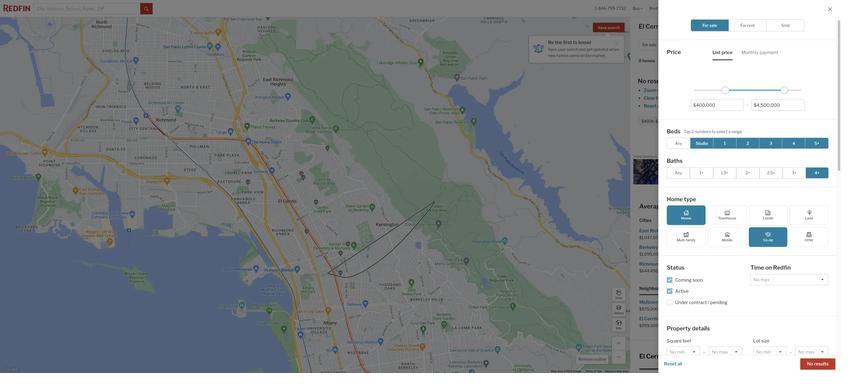Task type: locate. For each thing, give the bounding box(es) containing it.
1-844-759-7732
[[595, 6, 626, 11]]

0 vertical spatial map
[[664, 96, 673, 101]]

search inside save your search and get updated when new homes come on the market.
[[566, 47, 578, 52]]

cerrito left 3
[[753, 139, 768, 144]]

2 vertical spatial cerrito,
[[646, 354, 668, 361]]

the inside zoom out clear the map boundary reset all filters or remove one of your filters below to see more homes
[[656, 96, 663, 101]]

2 horizontal spatial for
[[740, 23, 746, 28]]

albany homes for sale $629,000
[[736, 229, 782, 241]]

0 vertical spatial for sale
[[703, 23, 717, 28]]

search down 759-
[[607, 25, 620, 30]]

save down 844-
[[598, 25, 607, 30]]

for left sale at the right top of the page
[[701, 23, 710, 30]]

cerrito, up reset all
[[646, 354, 668, 361]]

your inside save your search and get updated when new homes come on the market.
[[558, 47, 566, 52]]

homes up co-
[[752, 229, 766, 234]]

list box
[[750, 275, 828, 286], [667, 347, 700, 359], [709, 347, 742, 359], [753, 347, 786, 359], [795, 347, 828, 359], [667, 373, 700, 374], [709, 373, 742, 374], [753, 373, 786, 374], [795, 373, 828, 374]]

filters down clear the map boundary button
[[663, 104, 675, 109]]

Any radio
[[667, 168, 690, 179]]

el for el cerrito, ca real estate trends
[[639, 354, 645, 361]]

for inside midtown homes for sale $875,000
[[674, 300, 680, 306]]

2 right tap
[[691, 129, 694, 134]]

4+ left baths
[[712, 119, 717, 124]]

Enter min text field
[[693, 103, 741, 108]]

ca up reset all
[[670, 354, 679, 361]]

sale inside el cerrito hills homes for sale $999,000
[[693, 317, 701, 322]]

reset down clear
[[644, 104, 656, 109]]

0 horizontal spatial results
[[648, 78, 668, 85]]

soon
[[693, 278, 703, 283]]

ca
[[669, 23, 678, 30], [747, 203, 756, 210], [670, 354, 679, 361]]

zip
[[681, 287, 688, 292]]

Sold checkbox
[[766, 19, 804, 31]]

2 right california
[[747, 141, 749, 146]]

1 vertical spatial results
[[814, 362, 829, 368]]

1-844-759-7732 link
[[595, 6, 626, 11]]

0 horizontal spatial filters
[[663, 104, 675, 109]]

cities heading
[[639, 218, 832, 224]]

0 horizontal spatial the
[[555, 40, 562, 45]]

any
[[675, 141, 682, 146], [675, 171, 682, 176]]

save search
[[598, 25, 620, 30]]

the right be
[[555, 40, 562, 45]]

for inside the albany homes for sale $629,000
[[767, 229, 773, 234]]

0 vertical spatial your
[[558, 47, 566, 52]]

0 horizontal spatial redfin
[[703, 139, 717, 144]]

for down kensington homes for sale $1,849,000
[[782, 262, 788, 267]]

1 horizontal spatial search
[[607, 25, 620, 30]]

save up the new
[[548, 47, 557, 52]]

reset down el cerrito, ca real estate trends
[[664, 362, 676, 368]]

1 horizontal spatial a
[[728, 129, 731, 134]]

for up property details
[[686, 317, 692, 322]]

0 horizontal spatial on
[[580, 53, 585, 58]]

0 vertical spatial a
[[728, 129, 731, 134]]

0 vertical spatial all
[[657, 104, 662, 109]]

homes up "family"
[[690, 229, 705, 234]]

multi-
[[677, 239, 686, 243]]

average
[[639, 203, 664, 210]]

0 vertical spatial on
[[580, 53, 585, 58]]

1 horizontal spatial for sale
[[703, 23, 717, 28]]

real
[[680, 354, 691, 361]]

0 horizontal spatial reset
[[644, 104, 656, 109]]

0
[[639, 59, 641, 63]]

0 horizontal spatial map
[[551, 371, 557, 374]]

land
[[805, 217, 813, 221]]

to for be the first to know!
[[573, 40, 577, 45]]

any down baths
[[675, 171, 682, 176]]

homes right 0
[[642, 59, 655, 63]]

size
[[761, 339, 769, 344]]

the
[[555, 40, 562, 45], [586, 53, 592, 58], [656, 96, 663, 101]]

for up time on redfin
[[776, 245, 782, 251]]

of left use
[[594, 371, 596, 374]]

4
[[793, 141, 795, 146]]

remove
[[682, 104, 698, 109]]

neighborhoods element
[[639, 282, 672, 296]]

1 filters from the left
[[663, 104, 675, 109]]

hills
[[660, 317, 670, 322]]

0 vertical spatial to
[[573, 40, 577, 45]]

list
[[712, 50, 721, 55]]

for down active
[[674, 300, 680, 306]]

sale inside the san francisco homes for sale $1,349,900
[[789, 262, 797, 267]]

lot size
[[753, 339, 769, 344]]

1 vertical spatial map
[[551, 371, 557, 374]]

type
[[684, 196, 696, 203]]

ca up cities heading
[[747, 203, 756, 210]]

report right use
[[605, 371, 613, 374]]

1 vertical spatial your
[[713, 104, 722, 109]]

ca for el cerrito, ca real estate trends
[[670, 354, 679, 361]]

homes right 'more'
[[776, 104, 790, 109]]

codes
[[689, 287, 702, 292]]

homes right the new
[[556, 53, 569, 58]]

the down get
[[586, 53, 592, 58]]

cerrito inside el cerrito hills homes for sale $999,000
[[644, 317, 659, 322]]

homes inside the albany homes for sale $629,000
[[752, 229, 766, 234]]

2 checkbox
[[736, 138, 760, 149]]

1 horizontal spatial reset
[[664, 362, 676, 368]]

2 horizontal spatial to
[[750, 104, 755, 109]]

richmond up $644,450 on the right bottom of page
[[639, 262, 661, 267]]

all down clear the map boundary button
[[657, 104, 662, 109]]

a left error
[[614, 371, 616, 374]]

—
[[746, 103, 749, 107], [703, 351, 706, 355], [789, 351, 793, 355]]

sale inside checkbox
[[709, 23, 717, 28]]

studio
[[696, 141, 708, 146]]

map left data
[[551, 371, 557, 374]]

0 vertical spatial richmond
[[650, 229, 672, 234]]

on right time
[[765, 265, 772, 272]]

0 vertical spatial report
[[826, 156, 834, 159]]

any inside checkbox
[[675, 141, 682, 146]]

berkeley
[[639, 245, 658, 251]]

out
[[657, 88, 664, 93]]

google
[[573, 371, 582, 374]]

0 vertical spatial map
[[616, 327, 622, 331]]

0 horizontal spatial a
[[614, 371, 616, 374]]

3+
[[792, 171, 797, 176]]

your
[[558, 47, 566, 52], [713, 104, 722, 109]]

sale inside 'richmond homes for sale $644,450'
[[684, 262, 693, 267]]

1 vertical spatial for sale
[[642, 43, 657, 47]]

cerrito, up for sale "button"
[[646, 23, 668, 30]]

1 horizontal spatial save
[[598, 25, 607, 30]]

1.5+ radio
[[713, 168, 736, 179]]

homes down berkeley homes for sale $1,095,000
[[662, 262, 676, 267]]

$875,000
[[639, 307, 658, 312]]

for inside the san francisco homes for sale $1,349,900
[[782, 262, 788, 267]]

for inside "button"
[[642, 43, 648, 47]]

0 vertical spatial cerrito,
[[646, 23, 668, 30]]

sale inside midtown homes for sale $875,000
[[681, 300, 690, 306]]

cerrito for el cerrito
[[753, 139, 768, 144]]

2 vertical spatial ca
[[670, 354, 679, 361]]

1 horizontal spatial report
[[826, 156, 834, 159]]

1 horizontal spatial map
[[664, 96, 673, 101]]

cerrito up $999,000
[[644, 317, 659, 322]]

homes inside el cerrito hills homes for sale $999,000
[[671, 317, 685, 322]]

•
[[658, 59, 659, 64]]

east richmond heights homes for sale $1,047,500
[[639, 229, 721, 241]]

for up coming
[[677, 262, 683, 267]]

for sale up 0 homes •
[[642, 43, 657, 47]]

your down first
[[558, 47, 566, 52]]

0 vertical spatial no
[[638, 78, 646, 85]]

1 vertical spatial report
[[605, 371, 613, 374]]

0 horizontal spatial no results
[[638, 78, 668, 85]]

1 horizontal spatial 4+
[[815, 171, 820, 176]]

City, Address, School, Agent, ZIP search field
[[34, 3, 140, 14]]

co-op
[[763, 239, 773, 243]]

el inside el cerrito hills homes for sale $999,000
[[639, 317, 643, 322]]

5+
[[814, 141, 819, 146]]

report
[[826, 156, 834, 159], [605, 371, 613, 374]]

for sale right homes
[[703, 23, 717, 28]]

1 vertical spatial no results
[[807, 362, 829, 368]]

save inside save your search and get updated when new homes come on the market.
[[548, 47, 557, 52]]

1 vertical spatial ca
[[747, 203, 756, 210]]

0 vertical spatial op
[[762, 119, 767, 124]]

op right "house,"
[[762, 119, 767, 124]]

2 horizontal spatial —
[[789, 351, 793, 355]]

1 horizontal spatial the
[[586, 53, 592, 58]]

1 vertical spatial search
[[566, 47, 578, 52]]

1 vertical spatial the
[[586, 53, 592, 58]]

results
[[648, 78, 668, 85], [814, 362, 829, 368]]

1 horizontal spatial no
[[807, 362, 813, 368]]

2 vertical spatial to
[[712, 129, 716, 134]]

any down the beds
[[675, 141, 682, 146]]

any for 1+
[[675, 171, 682, 176]]

redfin
[[703, 139, 717, 144], [773, 265, 791, 272]]

of
[[708, 104, 712, 109], [594, 371, 596, 374]]

all down real in the right of the page
[[677, 362, 682, 368]]

1+ radio
[[690, 168, 713, 179]]

0 horizontal spatial 4+
[[712, 119, 717, 124]]

homes left under
[[659, 300, 673, 306]]

for left sale at the right top of the page
[[703, 23, 709, 28]]

co-
[[763, 239, 769, 243]]

House checkbox
[[667, 206, 705, 226]]

1 vertical spatial 4+
[[815, 171, 820, 176]]

details
[[692, 326, 710, 333]]

advertisement
[[633, 155, 657, 159]]

0 horizontal spatial for
[[642, 43, 648, 47]]

save search button
[[593, 23, 625, 32]]

range
[[731, 129, 742, 134]]

1 vertical spatial to
[[750, 104, 755, 109]]

4+ for 4+
[[815, 171, 820, 176]]

1 vertical spatial all
[[677, 362, 682, 368]]

midtown
[[639, 300, 658, 306]]

studio+
[[683, 119, 697, 124]]

market
[[771, 24, 786, 30]]

zip codes element
[[681, 282, 702, 296]]

ad region
[[633, 159, 838, 185]]

google image
[[1, 367, 20, 374]]

1 horizontal spatial your
[[713, 104, 722, 109]]

market insights link
[[771, 18, 804, 31]]

1 vertical spatial cerrito
[[644, 317, 659, 322]]

for down "multi-"
[[675, 245, 681, 251]]

1 horizontal spatial for
[[703, 23, 709, 28]]

other
[[804, 239, 814, 243]]

homes down kensington homes for sale $1,849,000
[[766, 262, 781, 267]]

for inside option
[[740, 23, 746, 28]]

1 vertical spatial op
[[769, 239, 773, 243]]

$999,000
[[639, 324, 658, 329]]

get
[[587, 47, 593, 52]]

0 horizontal spatial save
[[548, 47, 557, 52]]

house
[[681, 217, 691, 221]]

of right 'one'
[[708, 104, 712, 109]]

california
[[723, 139, 743, 144]]

richmond up $1,047,500
[[650, 229, 672, 234]]

0 horizontal spatial map
[[616, 371, 622, 374]]

under
[[675, 301, 688, 306]]

market.
[[592, 53, 606, 58]]

to left see
[[750, 104, 755, 109]]

near
[[702, 203, 716, 210]]

no
[[638, 78, 646, 85], [807, 362, 813, 368]]

1 vertical spatial any
[[675, 171, 682, 176]]

0 vertical spatial cerrito
[[753, 139, 768, 144]]

0 horizontal spatial cerrito
[[644, 317, 659, 322]]

1 horizontal spatial of
[[708, 104, 712, 109]]

richmond inside east richmond heights homes for sale $1,047,500
[[650, 229, 672, 234]]

0 horizontal spatial your
[[558, 47, 566, 52]]

Enter max text field
[[754, 103, 802, 108]]

cities
[[639, 218, 652, 224]]

for left "rent"
[[740, 23, 746, 28]]

no results
[[638, 78, 668, 85], [807, 362, 829, 368]]

0 horizontal spatial of
[[594, 371, 596, 374]]

to left select
[[712, 129, 716, 134]]

2 vertical spatial the
[[656, 96, 663, 101]]

1 vertical spatial reset
[[664, 362, 676, 368]]

report for report ad
[[826, 156, 834, 159]]

cerrito, up "townhouse"
[[724, 203, 746, 210]]

filters left the below
[[723, 104, 736, 109]]

1 horizontal spatial redfin
[[773, 265, 791, 272]]

for right norte
[[772, 317, 778, 322]]

draw button
[[612, 288, 626, 302]]

2 filters from the left
[[723, 104, 736, 109]]

op inside checkbox
[[769, 239, 773, 243]]

report left ad
[[826, 156, 834, 159]]

0 vertical spatial the
[[555, 40, 562, 45]]

1 vertical spatial redfin
[[773, 265, 791, 272]]

market insights
[[771, 24, 804, 30]]

map left error
[[616, 371, 622, 374]]

stories
[[667, 365, 682, 370]]

reset all
[[664, 362, 682, 368]]

option group
[[691, 19, 804, 31], [667, 138, 829, 149], [667, 168, 829, 179], [667, 206, 828, 248]]

homes inside 'richmond homes for sale $644,450'
[[662, 262, 676, 267]]

2+ radio
[[736, 168, 759, 179]]

ca left homes
[[669, 23, 678, 30]]

on
[[580, 53, 585, 58], [765, 265, 772, 272]]

report inside button
[[826, 156, 834, 159]]

0 vertical spatial of
[[708, 104, 712, 109]]

1 vertical spatial 2
[[747, 141, 749, 146]]

search
[[607, 25, 620, 30], [566, 47, 578, 52]]

search up come
[[566, 47, 578, 52]]

0 vertical spatial any
[[675, 141, 682, 146]]

homes down "co-op"
[[761, 245, 775, 251]]

the up the reset all filters button
[[656, 96, 663, 101]]

4+ right 3+ option on the right top of page
[[815, 171, 820, 176]]

to right first
[[573, 40, 577, 45]]

Studio checkbox
[[690, 138, 714, 149]]

4+ inside radio
[[815, 171, 820, 176]]

0 vertical spatial ca
[[669, 23, 678, 30]]

first
[[563, 40, 572, 45]]

0 vertical spatial save
[[598, 25, 607, 30]]

map down the options
[[616, 327, 622, 331]]

0 vertical spatial 4+
[[712, 119, 717, 124]]

any inside option
[[675, 171, 682, 176]]

homes up property
[[671, 317, 685, 322]]

your right 'one'
[[713, 104, 722, 109]]

el cerrito, ca homes for sale
[[639, 23, 724, 30]]

1 horizontal spatial to
[[712, 129, 716, 134]]

1 horizontal spatial filters
[[723, 104, 736, 109]]

homes inside the san francisco homes for sale $1,349,900
[[766, 262, 781, 267]]

0 horizontal spatial to
[[573, 40, 577, 45]]

1 vertical spatial richmond
[[639, 262, 661, 267]]

richmond inside 'richmond homes for sale $644,450'
[[639, 262, 661, 267]]

1 horizontal spatial cerrito
[[753, 139, 768, 144]]

when
[[609, 47, 619, 52]]

for for for rent option
[[740, 23, 746, 28]]

coming
[[675, 278, 692, 283]]

on down and at top right
[[580, 53, 585, 58]]

redfin right time
[[773, 265, 791, 272]]

map region
[[0, 13, 683, 374]]

0 vertical spatial no results
[[638, 78, 668, 85]]

homes up "$1,095,000" in the right of the page
[[659, 245, 674, 251]]

2.5+ radio
[[759, 168, 783, 179]]

map down the out
[[664, 96, 673, 101]]

for up 0 homes •
[[642, 43, 648, 47]]

reset
[[644, 104, 656, 109], [664, 362, 676, 368]]

1 horizontal spatial on
[[765, 265, 772, 272]]

1 vertical spatial save
[[548, 47, 557, 52]]

know!
[[578, 40, 591, 45]]

for right multi-family option
[[706, 229, 712, 234]]

for inside kensington homes for sale $1,849,000
[[776, 245, 782, 251]]

homes inside midtown homes for sale $875,000
[[659, 300, 673, 306]]

for inside east richmond heights homes for sale $1,047,500
[[706, 229, 712, 234]]

0 horizontal spatial report
[[605, 371, 613, 374]]

el cerrito hills homes for sale $999,000
[[639, 317, 701, 329]]

map for map
[[616, 327, 622, 331]]

1 vertical spatial on
[[765, 265, 772, 272]]

map inside button
[[616, 327, 622, 331]]

Land checkbox
[[790, 206, 828, 226]]

1 horizontal spatial no results
[[807, 362, 829, 368]]

redfin down "tap 2 numbers to select a range"
[[703, 139, 717, 144]]

house,
[[743, 119, 756, 124]]

2 horizontal spatial the
[[656, 96, 663, 101]]

1 horizontal spatial all
[[677, 362, 682, 368]]

Mobile checkbox
[[708, 228, 746, 248]]

5+ checkbox
[[805, 138, 829, 149]]

0 horizontal spatial for sale
[[642, 43, 657, 47]]

a left range
[[728, 129, 731, 134]]

to inside be the first to know! dialog
[[573, 40, 577, 45]]

2 inside option
[[747, 141, 749, 146]]

for sale inside checkbox
[[703, 23, 717, 28]]

for up "co-op"
[[767, 229, 773, 234]]

sale inside the albany homes for sale $629,000
[[774, 229, 782, 234]]

numbers
[[695, 129, 711, 134]]

option group containing house
[[667, 206, 828, 248]]

save inside button
[[598, 25, 607, 30]]

Multi-family checkbox
[[667, 228, 705, 248]]

sale inside kensington homes for sale $1,849,000
[[783, 245, 792, 251]]

0 horizontal spatial search
[[566, 47, 578, 52]]

op up kensington homes for sale $1,849,000
[[769, 239, 773, 243]]

for inside checkbox
[[703, 23, 709, 28]]



Task type: describe. For each thing, give the bounding box(es) containing it.
sale inside berkeley homes for sale $1,095,000
[[682, 245, 690, 251]]

for inside berkeley homes for sale $1,095,000
[[675, 245, 681, 251]]

0 vertical spatial redfin
[[703, 139, 717, 144]]

del norte homes for sale
[[736, 317, 788, 322]]

results inside button
[[814, 362, 829, 368]]

no results inside button
[[807, 362, 829, 368]]

map button
[[612, 319, 626, 333]]

your inside zoom out clear the map boundary reset all filters or remove one of your filters below to see more homes
[[713, 104, 722, 109]]

$4.5m
[[655, 119, 667, 124]]

— for lot size
[[789, 351, 793, 355]]

reset inside button
[[664, 362, 676, 368]]

1 checkbox
[[713, 138, 737, 149]]

one
[[699, 104, 707, 109]]

Any checkbox
[[667, 138, 690, 149]]

4+ for 4+ baths
[[712, 119, 717, 124]]

$644,450
[[639, 269, 658, 274]]

For sale checkbox
[[691, 19, 729, 31]]

options button
[[612, 303, 626, 318]]

del
[[736, 317, 743, 322]]

map data ©2023 google
[[551, 371, 582, 374]]

0 vertical spatial 2
[[691, 129, 694, 134]]

el for el cerrito, ca homes for sale
[[639, 23, 644, 30]]

el cerrito, ca real estate trends
[[639, 354, 732, 361]]

below
[[737, 104, 749, 109]]

2.5+
[[767, 171, 775, 176]]

Other checkbox
[[790, 228, 828, 248]]

cerrito, for el cerrito, ca homes for sale
[[646, 23, 668, 30]]

search inside button
[[607, 25, 620, 30]]

townhouse
[[718, 217, 736, 221]]

for sale button
[[639, 39, 667, 51]]

no results button
[[800, 359, 835, 371]]

1.5+
[[721, 171, 728, 176]]

no inside no results button
[[807, 362, 813, 368]]

homes inside zoom out clear the map boundary reset all filters or remove one of your filters below to see more homes
[[776, 104, 790, 109]]

map inside zoom out clear the map boundary reset all filters or remove one of your filters below to see more homes
[[664, 96, 673, 101]]

monthly payment
[[741, 50, 778, 55]]

map for map data ©2023 google
[[551, 371, 557, 374]]

terms of use link
[[585, 371, 602, 374]]

pending
[[710, 301, 727, 306]]

mobile
[[722, 239, 732, 243]]

monthly
[[741, 50, 759, 55]]

to inside zoom out clear the map boundary reset all filters or remove one of your filters below to see more homes
[[750, 104, 755, 109]]

property
[[667, 326, 691, 333]]

for rent
[[740, 23, 755, 28]]

homes inside 0 homes •
[[642, 59, 655, 63]]

homes inside kensington homes for sale $1,849,000
[[761, 245, 775, 251]]

sale inside "button"
[[649, 43, 657, 47]]

square feet
[[667, 339, 691, 344]]

contract
[[689, 301, 707, 306]]

all inside zoom out clear the map boundary reset all filters or remove one of your filters below to see more homes
[[657, 104, 662, 109]]

for for for sale checkbox
[[703, 23, 709, 28]]

the inside save your search and get updated when new homes come on the market.
[[586, 53, 592, 58]]

on inside save your search and get updated when new homes come on the market.
[[580, 53, 585, 58]]

terms
[[585, 371, 593, 374]]

home
[[667, 196, 683, 203]]

el for el cerrito hills homes for sale $999,000
[[639, 317, 643, 322]]

homes right norte
[[757, 317, 771, 322]]

prices
[[683, 203, 701, 210]]

be the first to know!
[[548, 40, 591, 45]]

0 horizontal spatial no
[[638, 78, 646, 85]]

monthly payment element
[[741, 45, 778, 60]]

/
[[708, 301, 709, 306]]

1-
[[595, 6, 598, 11]]

7732
[[616, 6, 626, 11]]

homes inside berkeley homes for sale $1,095,000
[[659, 245, 674, 251]]

759-
[[607, 6, 616, 11]]

$629,000
[[736, 236, 755, 241]]

average home prices near el cerrito, ca
[[639, 203, 756, 210]]

and
[[579, 47, 586, 52]]

rent
[[747, 23, 755, 28]]

baths
[[717, 119, 728, 124]]

For rent checkbox
[[729, 19, 767, 31]]

for sale inside "button"
[[642, 43, 657, 47]]

draw
[[615, 297, 622, 300]]

for inside 'richmond homes for sale $644,450'
[[677, 262, 683, 267]]

beds
[[667, 128, 680, 135]]

insights
[[787, 24, 804, 30]]

homes
[[679, 23, 700, 30]]

estate
[[692, 354, 711, 361]]

save for save search
[[598, 25, 607, 30]]

reset all filters button
[[643, 104, 676, 109]]

be
[[548, 40, 554, 45]]

heights
[[672, 229, 689, 234]]

for inside el cerrito hills homes for sale $999,000
[[686, 317, 692, 322]]

4+ baths
[[712, 119, 728, 124]]

minimum price slider
[[722, 87, 729, 94]]

price
[[667, 49, 681, 56]]

$1,047,500
[[639, 236, 661, 241]]

time on redfin
[[750, 265, 791, 272]]

home
[[665, 203, 682, 210]]

report ad
[[826, 156, 838, 159]]

submit search image
[[144, 7, 149, 11]]

3 checkbox
[[759, 138, 783, 149]]

homes inside save your search and get updated when new homes come on the market.
[[556, 53, 569, 58]]

sold
[[781, 23, 790, 28]]

all inside button
[[677, 362, 682, 368]]

Co-op checkbox
[[749, 228, 787, 248]]

3
[[770, 141, 772, 146]]

1 vertical spatial a
[[614, 371, 616, 374]]

Townhouse checkbox
[[708, 206, 746, 226]]

report for report a map error
[[605, 371, 613, 374]]

report a map error link
[[605, 371, 629, 374]]

0 vertical spatial results
[[648, 78, 668, 85]]

francisco
[[745, 262, 765, 267]]

or
[[677, 104, 681, 109]]

el for el cerrito
[[748, 139, 752, 144]]

2+
[[746, 171, 750, 176]]

reset inside zoom out clear the map boundary reset all filters or remove one of your filters below to see more homes
[[644, 104, 656, 109]]

save for save your search and get updated when new homes come on the market.
[[548, 47, 557, 52]]

cerrito, for el cerrito, ca real estate trends
[[646, 354, 668, 361]]

— for square feet
[[703, 351, 706, 355]]

new
[[548, 53, 556, 58]]

time
[[750, 265, 764, 272]]

1 horizontal spatial —
[[746, 103, 749, 107]]

house, co-op
[[743, 119, 767, 124]]

zip codes
[[681, 287, 702, 292]]

california link
[[723, 139, 743, 144]]

terms of use
[[585, 371, 602, 374]]

sale inside east richmond heights homes for sale $1,047,500
[[712, 229, 721, 234]]

list price
[[712, 50, 732, 55]]

outline
[[594, 358, 606, 362]]

list price element
[[712, 45, 732, 60]]

$400k-$4.5m
[[642, 119, 667, 124]]

1 vertical spatial cerrito,
[[724, 203, 746, 210]]

to for tap 2 numbers to select a range
[[712, 129, 716, 134]]

kensington
[[736, 245, 760, 251]]

home type
[[667, 196, 696, 203]]

1 vertical spatial of
[[594, 371, 596, 374]]

maximum price slider
[[781, 87, 788, 94]]

error
[[623, 371, 629, 374]]

midtown homes for sale $875,000
[[639, 300, 690, 312]]

of inside zoom out clear the map boundary reset all filters or remove one of your filters below to see more homes
[[708, 104, 712, 109]]

any for studio
[[675, 141, 682, 146]]

$1,349,900
[[736, 269, 757, 274]]

albany
[[736, 229, 751, 234]]

4+ radio
[[805, 168, 829, 179]]

payment
[[760, 50, 778, 55]]

1 vertical spatial map
[[616, 371, 622, 374]]

feet
[[683, 339, 691, 344]]

0 horizontal spatial op
[[762, 119, 767, 124]]

1+
[[700, 171, 704, 176]]

3+ radio
[[783, 168, 806, 179]]

option group containing for sale
[[691, 19, 804, 31]]

kensington homes for sale $1,849,000
[[736, 245, 792, 257]]

homes inside east richmond heights homes for sale $1,047,500
[[690, 229, 705, 234]]

zoom out clear the map boundary reset all filters or remove one of your filters below to see more homes
[[644, 88, 790, 109]]

condo
[[763, 217, 773, 221]]

4 checkbox
[[782, 138, 806, 149]]

cerrito for el cerrito hills homes for sale $999,000
[[644, 317, 659, 322]]

be the first to know! dialog
[[529, 33, 624, 63]]

Condo checkbox
[[749, 206, 787, 226]]

ca for el cerrito, ca homes for sale
[[669, 23, 678, 30]]

$400k-
[[642, 119, 655, 124]]

el cerrito
[[748, 139, 768, 144]]

remove outline button
[[576, 355, 608, 365]]

price
[[722, 50, 732, 55]]

select
[[716, 129, 728, 134]]

east
[[639, 229, 649, 234]]

updated
[[593, 47, 608, 52]]



Task type: vqa. For each thing, say whether or not it's contained in the screenshot.
the 4+ baths
yes



